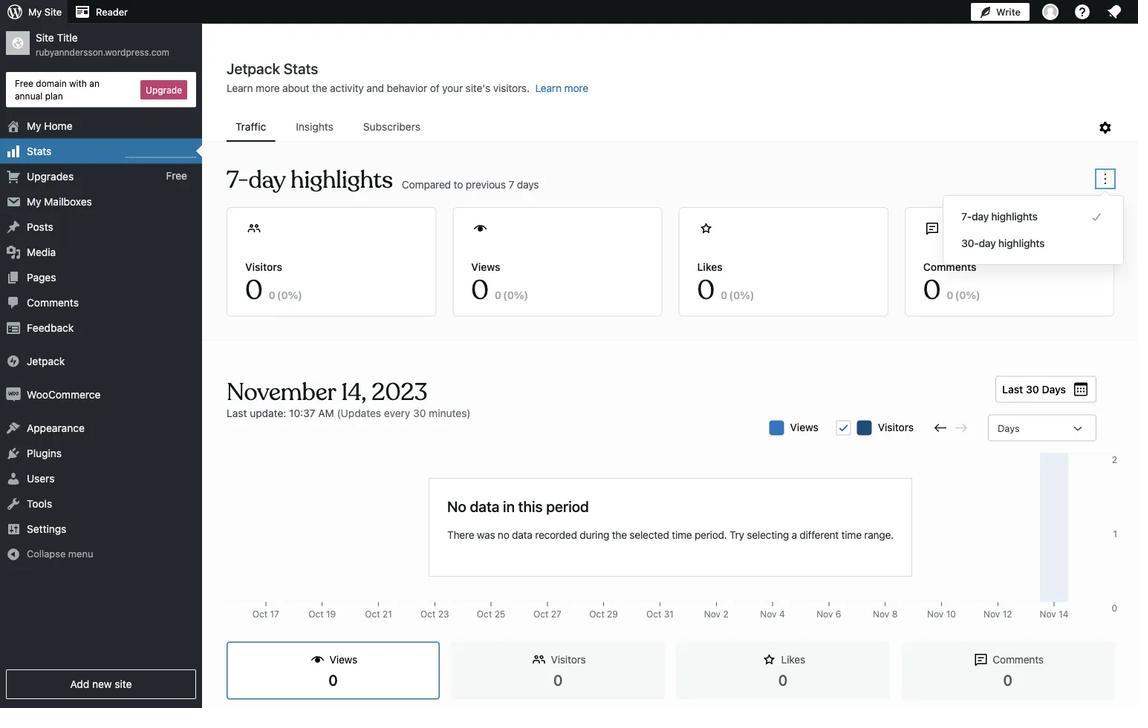 Task type: locate. For each thing, give the bounding box(es) containing it.
oct for oct 21
[[365, 610, 380, 620]]

2 horizontal spatial views
[[790, 421, 819, 434]]

0 inside views 0
[[328, 671, 338, 689]]

%) for comments 0 0 ( 0 %)
[[966, 289, 980, 301]]

nov for nov 4
[[760, 610, 777, 620]]

nov left 12
[[984, 610, 1000, 620]]

2 nov from the left
[[760, 610, 777, 620]]

1 horizontal spatial last
[[1002, 383, 1023, 396]]

2 vertical spatial views
[[330, 654, 357, 666]]

0 vertical spatial visitors
[[245, 261, 282, 273]]

period
[[546, 498, 589, 515]]

2 img image from the top
[[6, 388, 21, 402]]

highest hourly views 0 image
[[126, 148, 196, 158]]

7-day highlights down insights link
[[227, 165, 393, 195]]

the right about
[[312, 82, 327, 94]]

oct left 25
[[477, 610, 492, 620]]

0 vertical spatial likes
[[697, 261, 723, 273]]

highlights inside "button"
[[998, 237, 1045, 250]]

1 ( from the left
[[277, 289, 281, 301]]

0 horizontal spatial likes
[[697, 261, 723, 273]]

my up "posts"
[[27, 195, 41, 208]]

am
[[318, 407, 334, 419]]

2 for 100,000 2 1 0
[[1112, 455, 1117, 465]]

1 img image from the top
[[6, 354, 21, 369]]

nov 14
[[1040, 610, 1069, 620]]

oct for oct 31
[[646, 610, 662, 620]]

visitors for visitors 0 0 ( 0 %)
[[245, 261, 282, 273]]

0 vertical spatial last
[[1002, 383, 1023, 396]]

oct for oct 25
[[477, 610, 492, 620]]

1 vertical spatial the
[[612, 529, 627, 542]]

8
[[892, 610, 898, 620]]

my for my home
[[27, 120, 41, 132]]

my left reader link
[[28, 6, 42, 17]]

%)
[[288, 289, 302, 301], [514, 289, 528, 301], [740, 289, 754, 301], [966, 289, 980, 301]]

6
[[836, 610, 841, 620]]

pages
[[27, 271, 56, 283]]

23
[[438, 610, 449, 620]]

last up days dropdown button
[[1002, 383, 1023, 396]]

0 horizontal spatial time
[[672, 529, 692, 542]]

1 vertical spatial my
[[27, 120, 41, 132]]

the
[[312, 82, 327, 94], [612, 529, 627, 542]]

compared
[[402, 178, 451, 191]]

insights
[[296, 121, 333, 133]]

free inside free domain with an annual plan
[[15, 78, 33, 88]]

0 horizontal spatial visitors
[[245, 261, 282, 273]]

3 %) from the left
[[740, 289, 754, 301]]

100,000 right 14
[[1083, 610, 1117, 620]]

2 100,000 from the top
[[1083, 610, 1117, 620]]

0 horizontal spatial views
[[330, 654, 357, 666]]

days inside dropdown button
[[998, 423, 1020, 434]]

1 horizontal spatial the
[[612, 529, 627, 542]]

different
[[800, 529, 839, 542]]

0 vertical spatial img image
[[6, 354, 21, 369]]

7-day highlights button
[[961, 208, 1105, 226]]

visitors
[[245, 261, 282, 273], [878, 421, 914, 434], [551, 654, 586, 666]]

nov left 6 on the bottom
[[817, 610, 833, 620]]

highlights down the 7-day highlights button
[[998, 237, 1045, 250]]

1 vertical spatial data
[[512, 529, 532, 542]]

%) for views 0 0 ( 0 %)
[[514, 289, 528, 301]]

%) inside comments 0 0 ( 0 %)
[[966, 289, 980, 301]]

1 horizontal spatial free
[[166, 170, 187, 182]]

more
[[256, 82, 280, 94]]

%) inside views 0 0 ( 0 %)
[[514, 289, 528, 301]]

days down last 30 days
[[998, 423, 1020, 434]]

last inside last 30 days button
[[1002, 383, 1023, 396]]

free
[[15, 78, 33, 88], [166, 170, 187, 182]]

img image
[[6, 354, 21, 369], [6, 388, 21, 402]]

day down the 7-day highlights button
[[979, 237, 996, 250]]

2 ( from the left
[[503, 289, 507, 301]]

1 vertical spatial visitors
[[878, 421, 914, 434]]

0 vertical spatial views
[[471, 261, 500, 273]]

( inside comments 0 0 ( 0 %)
[[955, 289, 959, 301]]

oct left 21
[[365, 610, 380, 620]]

oct left 31
[[646, 610, 662, 620]]

likes inside 'likes 0 0 ( 0 %)'
[[697, 261, 723, 273]]

1 horizontal spatial 30
[[1026, 383, 1039, 396]]

1 nov from the left
[[704, 610, 721, 620]]

0 horizontal spatial 2
[[723, 610, 729, 620]]

0 vertical spatial my
[[28, 6, 42, 17]]

menu containing traffic
[[227, 114, 1097, 142]]

manage your notifications image
[[1105, 3, 1123, 21]]

update:
[[250, 407, 286, 419]]

0 vertical spatial comments
[[923, 261, 977, 273]]

days up days dropdown button
[[1042, 383, 1066, 396]]

range.
[[864, 529, 894, 542]]

feedback
[[27, 322, 74, 334]]

day for the 7-day highlights button
[[972, 211, 989, 223]]

oct left 19
[[308, 610, 324, 620]]

write link
[[971, 0, 1030, 24]]

( inside views 0 0 ( 0 %)
[[503, 289, 507, 301]]

my left home
[[27, 120, 41, 132]]

1 horizontal spatial days
[[1042, 383, 1066, 396]]

comments
[[923, 261, 977, 273], [27, 296, 79, 309], [993, 654, 1044, 666]]

jetpack
[[27, 355, 65, 367]]

img image inside jetpack link
[[6, 354, 21, 369]]

0 vertical spatial 30
[[1026, 383, 1039, 396]]

there was no data recorded during the selected time period. try selecting a different time range.
[[447, 529, 894, 542]]

0 vertical spatial 100,000
[[1083, 455, 1117, 465]]

oct for oct 19
[[308, 610, 324, 620]]

2 horizontal spatial comments
[[993, 654, 1044, 666]]

mailboxes
[[44, 195, 92, 208]]

0 horizontal spatial days
[[998, 423, 1020, 434]]

1 vertical spatial site
[[36, 32, 54, 44]]

img image left jetpack
[[6, 354, 21, 369]]

0 vertical spatial the
[[312, 82, 327, 94]]

selecting
[[747, 529, 789, 542]]

0 vertical spatial 7-day highlights
[[227, 165, 393, 195]]

nov 4
[[760, 610, 785, 620]]

last inside november 14, 2023 last update: 10:37 am (updates every 30 minutes)
[[227, 407, 247, 419]]

0 vertical spatial data
[[470, 498, 500, 515]]

comments down 30-
[[923, 261, 977, 273]]

2 for nov 2
[[723, 610, 729, 620]]

0 vertical spatial 2
[[1112, 455, 1117, 465]]

my mailboxes link
[[0, 189, 202, 214]]

settings link
[[0, 517, 202, 542]]

0 horizontal spatial last
[[227, 407, 247, 419]]

data
[[470, 498, 500, 515], [512, 529, 532, 542]]

last
[[1002, 383, 1023, 396], [227, 407, 247, 419]]

the right during
[[612, 529, 627, 542]]

views inside views 0 0 ( 0 %)
[[471, 261, 500, 273]]

likes 0
[[778, 654, 805, 689]]

4 ( from the left
[[955, 289, 959, 301]]

2 time from the left
[[841, 529, 862, 542]]

there
[[447, 529, 474, 542]]

traffic link
[[227, 114, 275, 140]]

likes inside the likes 0
[[781, 654, 805, 666]]

30
[[1026, 383, 1039, 396], [413, 407, 426, 419]]

0 horizontal spatial 7-
[[227, 165, 249, 195]]

1 horizontal spatial 2
[[1112, 455, 1117, 465]]

0 vertical spatial site
[[44, 6, 62, 17]]

2 %) from the left
[[514, 289, 528, 301]]

and
[[367, 82, 384, 94]]

free up annual plan
[[15, 78, 33, 88]]

add new site link
[[6, 670, 196, 700]]

6 oct from the left
[[533, 610, 549, 620]]

1 vertical spatial 7-
[[961, 211, 972, 223]]

2 horizontal spatial visitors
[[878, 421, 914, 434]]

views 0 0 ( 0 %)
[[471, 261, 528, 308]]

menu
[[227, 114, 1097, 142]]

users link
[[0, 466, 202, 492]]

comments inside comments 0 0 ( 0 %)
[[923, 261, 977, 273]]

2 oct from the left
[[308, 610, 324, 620]]

7-day highlights up 30-day highlights
[[961, 211, 1038, 223]]

learn more
[[535, 82, 588, 94]]

time left the period.
[[672, 529, 692, 542]]

0 horizontal spatial the
[[312, 82, 327, 94]]

5 oct from the left
[[477, 610, 492, 620]]

1 vertical spatial likes
[[781, 654, 805, 666]]

1 vertical spatial days
[[998, 423, 1020, 434]]

appearance
[[27, 422, 85, 434]]

3 nov from the left
[[817, 610, 833, 620]]

nov for nov 14
[[1040, 610, 1056, 620]]

4 %) from the left
[[966, 289, 980, 301]]

1 horizontal spatial visitors
[[551, 654, 586, 666]]

12
[[1003, 610, 1012, 620]]

highlights for '30-day highlights' "button"
[[998, 237, 1045, 250]]

0 horizontal spatial 30
[[413, 407, 426, 419]]

with
[[69, 78, 87, 88]]

data left in
[[470, 498, 500, 515]]

2 vertical spatial day
[[979, 237, 996, 250]]

last 30 days
[[1002, 383, 1066, 396]]

nov left 14
[[1040, 610, 1056, 620]]

( inside 'likes 0 0 ( 0 %)'
[[729, 289, 733, 301]]

7- inside jetpack stats main content
[[227, 165, 249, 195]]

1 vertical spatial comments
[[27, 296, 79, 309]]

site title rubyanndersson.wordpress.com
[[36, 32, 169, 57]]

1 vertical spatial 30
[[413, 407, 426, 419]]

oct left 17
[[252, 610, 268, 620]]

highlights inside button
[[991, 211, 1038, 223]]

nov left 4 in the bottom right of the page
[[760, 610, 777, 620]]

oct left 29
[[589, 610, 605, 620]]

7 oct from the left
[[589, 610, 605, 620]]

100,000
[[1083, 455, 1117, 465], [1083, 610, 1117, 620]]

7- up 30-
[[961, 211, 972, 223]]

my profile image
[[1042, 4, 1059, 20]]

menu inside jetpack stats main content
[[227, 114, 1097, 142]]

1 vertical spatial free
[[166, 170, 187, 182]]

day down the traffic link
[[249, 165, 285, 195]]

2 vertical spatial visitors
[[551, 654, 586, 666]]

oct 23
[[420, 610, 449, 620]]

100,000 down days dropdown button
[[1083, 455, 1117, 465]]

day up 30-
[[972, 211, 989, 223]]

1 vertical spatial highlights
[[991, 211, 1038, 223]]

0 vertical spatial free
[[15, 78, 33, 88]]

tooltip
[[935, 188, 1124, 265]]

7-day highlights
[[227, 165, 393, 195], [961, 211, 1038, 223]]

time
[[672, 529, 692, 542], [841, 529, 862, 542]]

1 vertical spatial views
[[790, 421, 819, 434]]

highlights down insights link
[[291, 165, 393, 195]]

comments down 12
[[993, 654, 1044, 666]]

nov left 10
[[927, 610, 944, 620]]

25
[[495, 610, 505, 620]]

0 inside visitors 0
[[553, 671, 563, 689]]

1 %) from the left
[[288, 289, 302, 301]]

img image left woocommerce on the bottom of the page
[[6, 388, 21, 402]]

14
[[1059, 610, 1069, 620]]

0 horizontal spatial comments
[[27, 296, 79, 309]]

day inside "button"
[[979, 237, 996, 250]]

1 horizontal spatial time
[[841, 529, 862, 542]]

%) inside 'likes 0 0 ( 0 %)'
[[740, 289, 754, 301]]

data right no
[[512, 529, 532, 542]]

img image for woocommerce
[[6, 388, 21, 402]]

1 vertical spatial img image
[[6, 388, 21, 402]]

0 inside the likes 0
[[778, 671, 788, 689]]

14,
[[341, 377, 366, 408]]

7- down the traffic link
[[227, 165, 249, 195]]

1 vertical spatial 7-day highlights
[[961, 211, 1038, 223]]

30 up days dropdown button
[[1026, 383, 1039, 396]]

4 nov from the left
[[873, 610, 889, 620]]

oct 29
[[589, 610, 618, 620]]

1 oct from the left
[[252, 610, 268, 620]]

0 vertical spatial highlights
[[291, 165, 393, 195]]

highlights inside jetpack stats main content
[[291, 165, 393, 195]]

1 vertical spatial day
[[972, 211, 989, 223]]

days inside button
[[1042, 383, 1066, 396]]

2 inside 100,000 2 1 0
[[1112, 455, 1117, 465]]

1 horizontal spatial 7-
[[961, 211, 972, 223]]

oct for oct 17
[[252, 610, 268, 620]]

100,000 for 100,000 2 1 0
[[1083, 455, 1117, 465]]

30 inside last 30 days button
[[1026, 383, 1039, 396]]

oct left 27
[[533, 610, 549, 620]]

users
[[27, 473, 55, 485]]

views inside views 0
[[330, 654, 357, 666]]

0 inside 100,000 2 1 0
[[1112, 604, 1117, 614]]

0 vertical spatial days
[[1042, 383, 1066, 396]]

0 horizontal spatial 7-day highlights
[[227, 165, 393, 195]]

media link
[[0, 240, 202, 265]]

site
[[44, 6, 62, 17], [36, 32, 54, 44]]

traffic
[[236, 121, 266, 133]]

2 vertical spatial highlights
[[998, 237, 1045, 250]]

time left range.
[[841, 529, 862, 542]]

1 vertical spatial 100,000
[[1083, 610, 1117, 620]]

menu
[[68, 548, 93, 559]]

8 oct from the left
[[646, 610, 662, 620]]

in
[[503, 498, 515, 515]]

7- inside button
[[961, 211, 972, 223]]

site up title
[[44, 6, 62, 17]]

1 horizontal spatial likes
[[781, 654, 805, 666]]

nov right 31
[[704, 610, 721, 620]]

posts link
[[0, 214, 202, 240]]

30 right every
[[413, 407, 426, 419]]

jetpack stats main content
[[203, 59, 1138, 709]]

1 vertical spatial last
[[227, 407, 247, 419]]

highlights up 30-day highlights
[[991, 211, 1038, 223]]

10
[[946, 610, 956, 620]]

appearance link
[[0, 416, 202, 441]]

1 horizontal spatial 7-day highlights
[[961, 211, 1038, 223]]

img image inside woocommerce link
[[6, 388, 21, 402]]

likes
[[697, 261, 723, 273], [781, 654, 805, 666]]

5 nov from the left
[[927, 610, 944, 620]]

4 oct from the left
[[420, 610, 436, 620]]

domain
[[36, 78, 67, 88]]

1 horizontal spatial views
[[471, 261, 500, 273]]

day inside button
[[972, 211, 989, 223]]

img image for jetpack
[[6, 354, 21, 369]]

3 ( from the left
[[729, 289, 733, 301]]

media
[[27, 246, 56, 258]]

2 vertical spatial my
[[27, 195, 41, 208]]

7 nov from the left
[[1040, 610, 1056, 620]]

highlights for the 7-day highlights button
[[991, 211, 1038, 223]]

7-day highlights inside jetpack stats main content
[[227, 165, 393, 195]]

visitors inside visitors 0 0 ( 0 %)
[[245, 261, 282, 273]]

2 vertical spatial comments
[[993, 654, 1044, 666]]

1 horizontal spatial comments
[[923, 261, 977, 273]]

free down "highest hourly views 0" image
[[166, 170, 187, 182]]

0 horizontal spatial free
[[15, 78, 33, 88]]

oct 31
[[646, 610, 674, 620]]

views
[[471, 261, 500, 273], [790, 421, 819, 434], [330, 654, 357, 666]]

visitors.
[[493, 82, 530, 94]]

( inside visitors 0 0 ( 0 %)
[[277, 289, 281, 301]]

1 100,000 from the top
[[1083, 455, 1117, 465]]

the inside jetpack stats learn more about the activity and behavior of your site's visitors. learn more
[[312, 82, 327, 94]]

%) inside visitors 0 0 ( 0 %)
[[288, 289, 302, 301]]

0 vertical spatial day
[[249, 165, 285, 195]]

site left title
[[36, 32, 54, 44]]

0 vertical spatial 7-
[[227, 165, 249, 195]]

%) for visitors 0 0 ( 0 %)
[[288, 289, 302, 301]]

None checkbox
[[836, 421, 851, 436]]

my site link
[[0, 0, 68, 24]]

last left update:
[[227, 407, 247, 419]]

plugins link
[[0, 441, 202, 466]]

6 nov from the left
[[984, 610, 1000, 620]]

pages link
[[0, 265, 202, 290]]

1 vertical spatial 2
[[723, 610, 729, 620]]

oct left 23
[[420, 610, 436, 620]]

plugins
[[27, 447, 62, 460]]

november 14, 2023 last update: 10:37 am (updates every 30 minutes)
[[227, 377, 471, 419]]

no data in this period
[[447, 498, 589, 515]]

jetpack stats
[[227, 59, 318, 77]]

highlights
[[291, 165, 393, 195], [991, 211, 1038, 223], [998, 237, 1045, 250]]

( for visitors 0 0 ( 0 %)
[[277, 289, 281, 301]]

30 inside november 14, 2023 last update: 10:37 am (updates every 30 minutes)
[[413, 407, 426, 419]]

nov left 8
[[873, 610, 889, 620]]

comments up 'feedback'
[[27, 296, 79, 309]]

3 oct from the left
[[365, 610, 380, 620]]

100,000 2 1 0
[[1083, 455, 1117, 614]]



Task type: describe. For each thing, give the bounding box(es) containing it.
add new site
[[70, 679, 132, 691]]

oct for oct 27
[[533, 610, 549, 620]]

30-
[[961, 237, 979, 250]]

nov for nov 12
[[984, 610, 1000, 620]]

upgrade button
[[140, 80, 187, 99]]

rubyanndersson.wordpress.com
[[36, 47, 169, 57]]

was
[[477, 529, 495, 542]]

minutes)
[[429, 407, 471, 419]]

none checkbox inside jetpack stats main content
[[836, 421, 851, 436]]

nov 12
[[984, 610, 1012, 620]]

comments for comments
[[27, 296, 79, 309]]

oct for oct 23
[[420, 610, 436, 620]]

( for likes 0 0 ( 0 %)
[[729, 289, 733, 301]]

visitors for visitors
[[878, 421, 914, 434]]

31
[[664, 610, 674, 620]]

( for views 0 0 ( 0 %)
[[503, 289, 507, 301]]

oct 17
[[252, 610, 279, 620]]

tools link
[[0, 492, 202, 517]]

last 30 days button
[[996, 376, 1097, 403]]

no
[[447, 498, 466, 515]]

views 0
[[328, 654, 357, 689]]

nov for nov 2
[[704, 610, 721, 620]]

write
[[996, 6, 1021, 17]]

period.
[[695, 529, 727, 542]]

feedback link
[[0, 315, 202, 341]]

likes for likes 0
[[781, 654, 805, 666]]

21
[[383, 610, 392, 620]]

day for '30-day highlights' "button"
[[979, 237, 996, 250]]

collapse
[[27, 548, 66, 559]]

day inside jetpack stats main content
[[249, 165, 285, 195]]

collapse menu
[[27, 548, 93, 559]]

compared to previous 7 days
[[402, 178, 539, 191]]

views for views
[[790, 421, 819, 434]]

my mailboxes
[[27, 195, 92, 208]]

29
[[607, 610, 618, 620]]

nov for nov 8
[[873, 610, 889, 620]]

oct 25
[[477, 610, 505, 620]]

nov for nov 10
[[927, 610, 944, 620]]

an
[[89, 78, 99, 88]]

views for views 0
[[330, 654, 357, 666]]

free for free domain with an annual plan
[[15, 78, 33, 88]]

activity
[[330, 82, 364, 94]]

tools
[[27, 498, 52, 510]]

visitors 0 0 ( 0 %)
[[245, 261, 302, 308]]

2023
[[372, 377, 428, 408]]

comments 0
[[993, 654, 1044, 689]]

tooltip containing 7-day highlights
[[935, 188, 1124, 265]]

comments for comments 0
[[993, 654, 1044, 666]]

comments for comments 0 0 ( 0 %)
[[923, 261, 977, 273]]

to
[[454, 178, 463, 191]]

likes for likes 0 0 ( 0 %)
[[697, 261, 723, 273]]

my for my site
[[28, 6, 42, 17]]

jetpack stats learn more about the activity and behavior of your site's visitors. learn more
[[227, 59, 588, 94]]

free domain with an annual plan
[[15, 78, 99, 101]]

new
[[92, 679, 112, 691]]

30-day highlights
[[961, 237, 1045, 250]]

collapse menu link
[[0, 542, 202, 566]]

subscribers link
[[354, 114, 429, 140]]

comments link
[[0, 290, 202, 315]]

subscribers
[[363, 121, 420, 133]]

free for free
[[166, 170, 187, 182]]

oct 27
[[533, 610, 562, 620]]

try
[[730, 529, 744, 542]]

site inside site title rubyanndersson.wordpress.com
[[36, 32, 54, 44]]

reader
[[96, 6, 128, 17]]

oct 19
[[308, 610, 336, 620]]

help image
[[1074, 3, 1091, 21]]

100,000 for 100,000
[[1083, 610, 1117, 620]]

7-day highlights inside button
[[961, 211, 1038, 223]]

site's
[[466, 82, 490, 94]]

likes 0 0 ( 0 %)
[[697, 261, 754, 308]]

comments 0 0 ( 0 %)
[[923, 261, 980, 308]]

nov 10
[[927, 610, 956, 620]]

27
[[551, 610, 562, 620]]

%) for likes 0 0 ( 0 %)
[[740, 289, 754, 301]]

site
[[115, 679, 132, 691]]

nov 8
[[873, 610, 898, 620]]

posts
[[27, 221, 53, 233]]

learn more link
[[535, 82, 588, 94]]

4
[[779, 610, 785, 620]]

visitors for visitors 0
[[551, 654, 586, 666]]

selected
[[630, 529, 669, 542]]

no
[[498, 529, 509, 542]]

insights link
[[287, 114, 342, 140]]

19
[[326, 610, 336, 620]]

jetpack link
[[0, 349, 202, 374]]

7
[[509, 178, 514, 191]]

oct for oct 29
[[589, 610, 605, 620]]

nov for nov 6
[[817, 610, 833, 620]]

10:37
[[289, 407, 315, 419]]

nov 2
[[704, 610, 729, 620]]

recorded
[[535, 529, 577, 542]]

( for comments 0 0 ( 0 %)
[[955, 289, 959, 301]]

my for my mailboxes
[[27, 195, 41, 208]]

of
[[430, 82, 439, 94]]

1 horizontal spatial data
[[512, 529, 532, 542]]

my site
[[28, 6, 62, 17]]

1 time from the left
[[672, 529, 692, 542]]

30-day highlights button
[[961, 235, 1105, 253]]

my home link
[[0, 113, 202, 139]]

0 inside comments 0
[[1003, 671, 1013, 689]]

learn
[[227, 82, 253, 94]]

add
[[70, 679, 89, 691]]

0 horizontal spatial data
[[470, 498, 500, 515]]

days
[[517, 178, 539, 191]]

views for views 0 0 ( 0 %)
[[471, 261, 500, 273]]

upgrade
[[146, 85, 182, 95]]



Task type: vqa. For each thing, say whether or not it's contained in the screenshot.
More Options For Theme Foam icon
no



